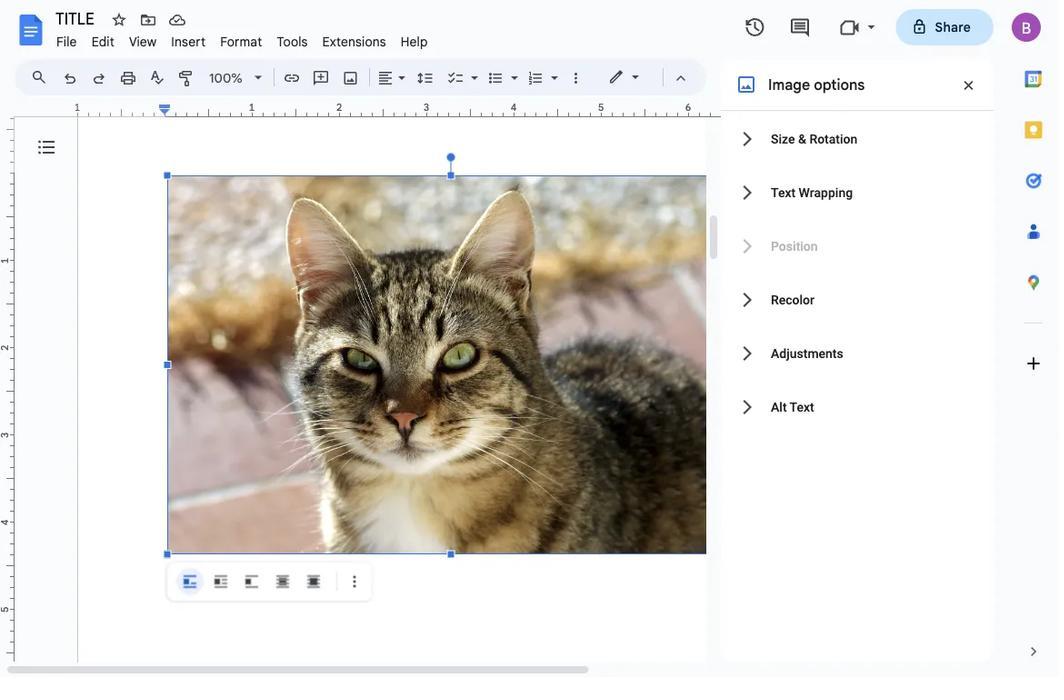 Task type: locate. For each thing, give the bounding box(es) containing it.
option group inside image options application
[[176, 569, 327, 596]]

edit menu item
[[84, 31, 122, 52]]

1
[[74, 101, 80, 114]]

view
[[129, 34, 157, 50]]

format menu item
[[213, 31, 270, 52]]

recolor
[[771, 292, 815, 307]]

Rename text field
[[49, 7, 105, 29]]

insert
[[171, 34, 206, 50]]

Star checkbox
[[106, 7, 132, 33]]

text inside tab
[[771, 185, 796, 200]]

image
[[769, 76, 811, 94]]

mode and view toolbar
[[595, 59, 696, 96]]

wrapping
[[799, 185, 853, 200]]

text wrapping tab
[[721, 166, 994, 219]]

0 vertical spatial text
[[771, 185, 796, 200]]

text left wrapping
[[771, 185, 796, 200]]

option group
[[176, 569, 327, 596]]

&
[[799, 131, 807, 146]]

menu bar inside menu bar banner
[[49, 24, 435, 54]]

edit
[[92, 34, 115, 50]]

text
[[771, 185, 796, 200], [790, 400, 815, 415]]

extensions
[[323, 34, 386, 50]]

insert image image
[[341, 65, 362, 90]]

menu bar banner
[[0, 0, 1060, 678]]

text right alt
[[790, 400, 815, 415]]

tab list
[[1009, 54, 1060, 627]]

share button
[[896, 9, 994, 45]]

Behind text radio
[[269, 569, 297, 596]]

format
[[220, 34, 262, 50]]

recolor tab
[[721, 273, 994, 327]]

insert menu item
[[164, 31, 213, 52]]

bulleted list menu image
[[507, 65, 519, 72]]

menu bar
[[49, 24, 435, 54]]

image options application
[[0, 0, 1060, 678]]

1 vertical spatial text
[[790, 400, 815, 415]]

toolbar
[[171, 569, 368, 596]]

rotation
[[810, 131, 858, 146]]

numbered list menu image
[[547, 65, 559, 72]]

share
[[936, 19, 972, 35]]

help
[[401, 34, 428, 50]]

file menu item
[[49, 31, 84, 52]]

Zoom field
[[202, 65, 270, 92]]

Menus field
[[23, 65, 63, 90]]

menu bar containing file
[[49, 24, 435, 54]]

extensions menu item
[[315, 31, 394, 52]]

In front of text radio
[[300, 569, 327, 596]]

In line radio
[[176, 569, 204, 596]]



Task type: vqa. For each thing, say whether or not it's contained in the screenshot.
9th menu item
no



Task type: describe. For each thing, give the bounding box(es) containing it.
left margin image
[[78, 103, 170, 116]]

adjustments tab
[[721, 327, 994, 380]]

Wrap text radio
[[207, 569, 235, 596]]

position
[[771, 239, 818, 254]]

size & rotation
[[771, 131, 858, 146]]

Break text radio
[[238, 569, 266, 596]]

tools
[[277, 34, 308, 50]]

alt
[[771, 400, 787, 415]]

text inside tab
[[790, 400, 815, 415]]

view menu item
[[122, 31, 164, 52]]

Zoom text field
[[205, 65, 248, 91]]

line & paragraph spacing image
[[415, 65, 436, 90]]

alt text tab
[[721, 380, 994, 434]]

size & rotation tab
[[721, 112, 994, 166]]

options
[[814, 76, 865, 94]]

size
[[771, 131, 795, 146]]

image options
[[769, 76, 865, 94]]

adjustments
[[771, 346, 844, 361]]

image options section
[[721, 59, 994, 663]]

tools menu item
[[270, 31, 315, 52]]

text wrapping
[[771, 185, 853, 200]]

help menu item
[[394, 31, 435, 52]]

position tab
[[721, 219, 994, 273]]

file
[[56, 34, 77, 50]]

main toolbar
[[54, 0, 590, 227]]

alt text
[[771, 400, 815, 415]]

top margin image
[[0, 86, 14, 178]]

tab list inside menu bar banner
[[1009, 54, 1060, 627]]



